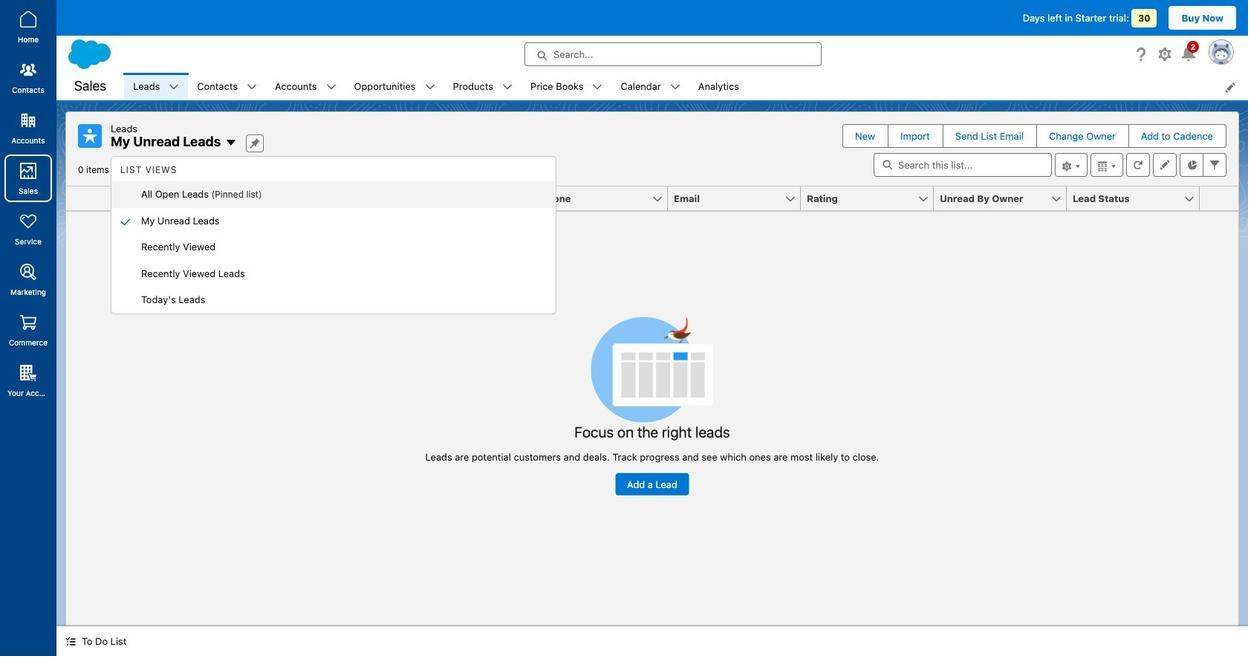Task type: vqa. For each thing, say whether or not it's contained in the screenshot.
"GROUP"
no



Task type: locate. For each thing, give the bounding box(es) containing it.
text default image
[[326, 82, 336, 92], [425, 82, 435, 92], [502, 82, 513, 92], [593, 82, 603, 92], [670, 82, 680, 92], [226, 137, 237, 149], [65, 636, 76, 647]]

status
[[425, 317, 879, 495]]

phone element
[[535, 187, 677, 211]]

item number element
[[66, 187, 111, 211]]

0 horizontal spatial text default image
[[169, 82, 179, 92]]

text default image
[[169, 82, 179, 92], [247, 82, 257, 92]]

5 list item from the left
[[444, 73, 522, 100]]

2 text default image from the left
[[247, 82, 257, 92]]

1 horizontal spatial text default image
[[247, 82, 257, 92]]

6 list item from the left
[[522, 73, 612, 100]]

cell
[[111, 187, 134, 211]]

4 list item from the left
[[345, 73, 444, 100]]

list
[[124, 73, 1248, 100]]

action image
[[1200, 187, 1239, 210]]

7 list item from the left
[[612, 73, 689, 100]]

rating element
[[801, 187, 943, 211]]

email element
[[668, 187, 810, 211]]

text default image for third list item from right
[[502, 82, 513, 92]]

text default image for 2nd list item
[[247, 82, 257, 92]]

list item
[[124, 73, 188, 100], [188, 73, 266, 100], [266, 73, 345, 100], [345, 73, 444, 100], [444, 73, 522, 100], [522, 73, 612, 100], [612, 73, 689, 100]]

item number image
[[66, 187, 111, 210]]

1 text default image from the left
[[169, 82, 179, 92]]

my unread leads|leads|list view element
[[65, 111, 1239, 626]]

text default image for fourth list item from right
[[425, 82, 435, 92]]

text default image for 6th list item from the left
[[593, 82, 603, 92]]

action element
[[1200, 187, 1239, 211]]



Task type: describe. For each thing, give the bounding box(es) containing it.
3 list item from the left
[[266, 73, 345, 100]]

2 list item from the left
[[188, 73, 266, 100]]

text default image for first list item from left
[[169, 82, 179, 92]]

text default image for 5th list item from right
[[326, 82, 336, 92]]

state/province element
[[402, 187, 544, 211]]

cell inside the "my unread leads|leads|list view" element
[[111, 187, 134, 211]]

company element
[[269, 187, 411, 211]]

lead status element
[[1067, 187, 1209, 211]]

text default image for seventh list item from the left
[[670, 82, 680, 92]]

leads | list views list box
[[111, 158, 556, 313]]

my unread leads status
[[78, 164, 372, 175]]

Search My Unread Leads list view. search field
[[874, 153, 1052, 177]]

unread by owner element
[[934, 187, 1076, 211]]

1 list item from the left
[[124, 73, 188, 100]]

name element
[[134, 187, 278, 211]]



